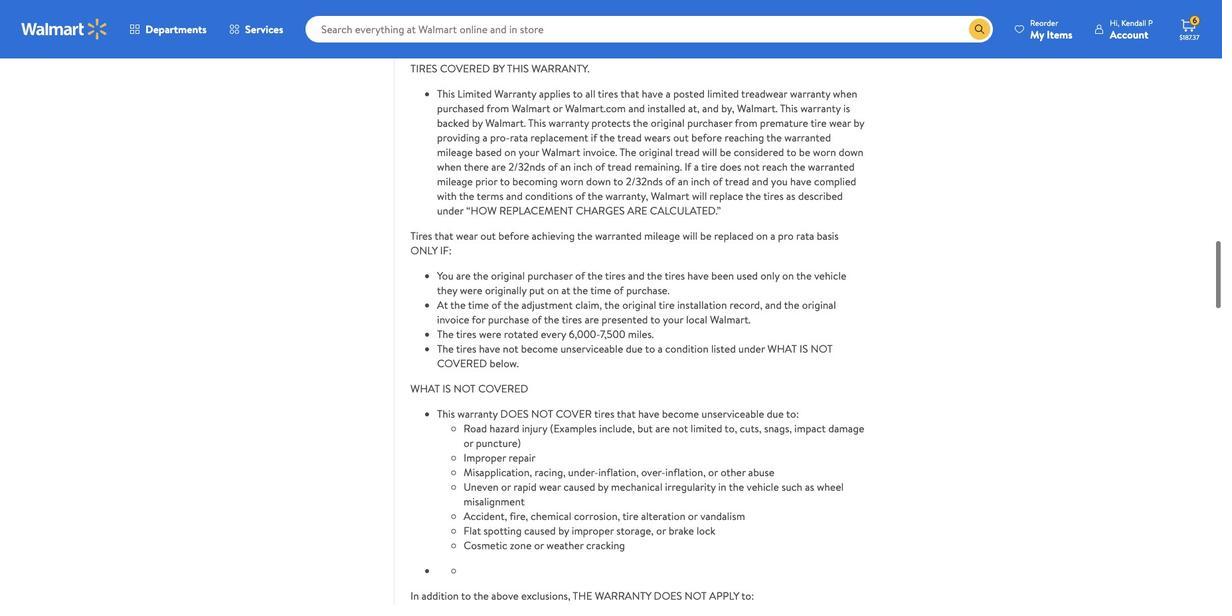 Task type: locate. For each thing, give the bounding box(es) containing it.
1 vertical spatial walmart
[[542, 127, 581, 142]]

0 horizontal spatial does
[[501, 389, 529, 404]]

tread
[[618, 113, 642, 127], [676, 127, 700, 142], [608, 142, 632, 157], [725, 157, 750, 171]]

1 horizontal spatial vehicle
[[815, 251, 847, 266]]

an down replacement
[[561, 142, 571, 157]]

your up becoming at the top left of page
[[519, 127, 539, 142]]

and
[[629, 84, 645, 98], [703, 84, 719, 98], [752, 157, 769, 171], [506, 171, 523, 186], [628, 251, 645, 266], [766, 280, 782, 295]]

tires right for
[[603, 4, 630, 18]]

by right "is"
[[854, 98, 865, 113]]

mileage down calculated." on the top right
[[645, 211, 680, 226]]

purchaser up adjustment at the top of the page
[[528, 251, 573, 266]]

rata inside this limited warranty applies to all tires that have a posted limited treadwear warranty when purchased from walmart or walmart.com and installed at, and by, walmart. this warranty is backed by walmart. this warranty protects the original purchaser from premature tire wear by providing a pro-rata replacement if the tread wears out before reaching the warranted mileage based on your walmart invoice. the original tread will be considered to be worn down when there are 2/32nds of an inch of tread remaining. if a tire does not reach the warranted mileage prior to becoming worn down to 2/32nds of an inch of tread and you have complied with the terms and conditions of the warranty, walmart will replace the tires as described under "how replacement charges are calculated."
[[510, 113, 528, 127]]

warranty down what is not covered
[[458, 389, 498, 404]]

warranty left for
[[519, 4, 576, 18]]

1 vertical spatial to:
[[742, 571, 755, 586]]

does
[[720, 142, 742, 157]]

purchase
[[488, 295, 529, 310]]

departments
[[146, 22, 207, 37]]

1 vertical spatial caused
[[524, 506, 556, 521]]

2 vertical spatial covered
[[478, 364, 528, 379]]

Search search field
[[305, 16, 993, 43]]

1 horizontal spatial is
[[800, 324, 808, 339]]

a left pro
[[771, 211, 776, 226]]

apply
[[709, 571, 739, 586]]

my
[[1031, 27, 1045, 42]]

to,
[[725, 404, 738, 418]]

warranted inside the tires that wear out before achieving the warranted mileage will be replaced on a pro rata basis only if:
[[595, 211, 642, 226]]

0 horizontal spatial before
[[499, 211, 529, 226]]

presented
[[602, 295, 648, 310]]

are right there
[[492, 142, 506, 157]]

search icon image
[[975, 24, 985, 35]]

1 horizontal spatial inflation,
[[666, 448, 706, 462]]

unserviceable up other
[[702, 389, 765, 404]]

tread down considered
[[725, 157, 750, 171]]

in addition to the above exclusions, the warranty does not apply to:
[[411, 571, 755, 586]]

0 vertical spatial what
[[768, 324, 797, 339]]

hi,
[[1110, 17, 1120, 28]]

not inside you are the original purchaser of the tires and the tires have been used only on the vehicle they were originally put on at the time of purchase. at the time of the adjustment claim, the original tire installation record, and the original invoice for purchase of the tires are presented to your local walmart. the tires were rotated every 6,000-7,500 miles. the tires have not become unserviceable due to a condition listed under what is not covered below.
[[503, 324, 519, 339]]

2 vertical spatial not
[[673, 404, 688, 418]]

by,
[[411, 18, 426, 33]]

1 horizontal spatial before
[[692, 113, 722, 127]]

1 vertical spatial when
[[437, 142, 462, 157]]

tires that wear out before achieving the warranted mileage will be replaced on a pro rata basis only if:
[[411, 211, 839, 240]]

2 vertical spatial that
[[617, 389, 636, 404]]

replaced
[[714, 211, 754, 226]]

1 horizontal spatial 2/32nds
[[626, 157, 663, 171]]

due right cuts,
[[767, 389, 784, 404]]

alteration
[[641, 492, 686, 506]]

or up replacement
[[553, 84, 563, 98]]

wear right rapid
[[539, 462, 561, 477]]

above
[[492, 571, 519, 586]]

this left limited
[[437, 69, 455, 84]]

walmart. down warranty
[[486, 98, 526, 113]]

1 vertical spatial not
[[503, 324, 519, 339]]

limited
[[458, 69, 492, 84]]

0 horizontal spatial be
[[700, 211, 712, 226]]

that inside the tires that wear out before achieving the warranted mileage will be replaced on a pro rata basis only if:
[[435, 211, 454, 226]]

that left but
[[617, 389, 636, 404]]

to right prior
[[500, 157, 510, 171]]

before
[[692, 113, 722, 127], [499, 211, 529, 226]]

misapplication,
[[464, 448, 532, 462]]

originally
[[485, 266, 527, 280]]

0 horizontal spatial down
[[586, 157, 611, 171]]

0 horizontal spatial purchaser
[[528, 251, 573, 266]]

walmart. up listed
[[710, 295, 751, 310]]

wears
[[645, 113, 671, 127]]

1 horizontal spatial and
[[831, 4, 854, 18]]

1 vertical spatial before
[[499, 211, 529, 226]]

1 vertical spatial as
[[805, 462, 815, 477]]

as right "such"
[[805, 462, 815, 477]]

if:
[[440, 226, 452, 240]]

pro-
[[490, 113, 510, 127]]

will left replace
[[692, 171, 707, 186]]

warranted down charges at top
[[595, 211, 642, 226]]

covered
[[440, 44, 490, 58], [437, 339, 487, 353], [478, 364, 528, 379]]

tire
[[811, 98, 827, 113], [702, 142, 718, 157], [659, 280, 675, 295], [623, 492, 639, 506]]

to
[[573, 69, 583, 84], [787, 127, 797, 142], [500, 157, 510, 171], [614, 157, 624, 171], [651, 295, 661, 310], [645, 324, 655, 339], [461, 571, 471, 586]]

1 horizontal spatial purchaser
[[688, 98, 733, 113]]

on inside this limited warranty applies to all tires that have a posted limited treadwear warranty when purchased from walmart or walmart.com and installed at, and by, walmart. this warranty is backed by walmart. this warranty protects the original purchaser from premature tire wear by providing a pro-rata replacement if the tread wears out before reaching the warranted mileage based on your walmart invoice. the original tread will be considered to be worn down when there are 2/32nds of an inch of tread remaining. if a tire does not reach the warranted mileage prior to becoming worn down to 2/32nds of an inch of tread and you have complied with the terms and conditions of the warranty, walmart will replace the tires as described under "how replacement charges are calculated."
[[505, 127, 516, 142]]

0 vertical spatial when
[[833, 69, 858, 84]]

1 vertical spatial due
[[767, 389, 784, 404]]

wear inside the tires that wear out before achieving the warranted mileage will be replaced on a pro rata basis only if:
[[456, 211, 478, 226]]

were right they
[[460, 266, 483, 280]]

2 horizontal spatial wear
[[830, 98, 851, 113]]

replacement
[[499, 186, 573, 201]]

of left purchase.
[[614, 266, 624, 280]]

warranty right the
[[595, 571, 651, 586]]

walmart
[[428, 18, 479, 33]]

1 vertical spatial under
[[739, 324, 765, 339]]

be right reach
[[799, 127, 811, 142]]

0 vertical spatial not
[[744, 142, 760, 157]]

out inside the tires that wear out before achieving the warranted mileage will be replaced on a pro rata basis only if:
[[481, 211, 496, 226]]

0 horizontal spatial is
[[443, 364, 451, 379]]

2/32nds up conditions
[[509, 142, 546, 157]]

have left posted
[[642, 69, 663, 84]]

the inside 'this warranty does not cover tires that have become unserviceable due to: road hazard injury (examples include, but are not limited to, cuts, snags, impact damage or puncture) improper repair misapplication, racing, under-inflation, over-inflation, or other abuse uneven or rapid wear caused by mechanical irregularity in the vehicle such as wheel misalignment accident, fire, chemical corrosion, tire alteration or vandalism flat spotting caused by improper storage, or brake lock cosmetic zone or weather cracking'
[[729, 462, 744, 477]]

down down the invoice.
[[586, 157, 611, 171]]

to: right apply
[[742, 571, 755, 586]]

are inside this limited warranty applies to all tires that have a posted limited treadwear warranty when purchased from walmart or walmart.com and installed at, and by, walmart. this warranty is backed by walmart. this warranty protects the original purchaser from premature tire wear by providing a pro-rata replacement if the tread wears out before reaching the warranted mileage based on your walmart invoice. the original tread will be considered to be worn down when there are 2/32nds of an inch of tread remaining. if a tire does not reach the warranted mileage prior to becoming worn down to 2/32nds of an inch of tread and you have complied with the terms and conditions of the warranty, walmart will replace the tires as described under "how replacement charges are calculated."
[[492, 142, 506, 157]]

2/32nds
[[509, 142, 546, 157], [626, 157, 663, 171]]

does up puncture)
[[501, 389, 529, 404]]

become inside you are the original purchaser of the tires and the tires have been used only on the vehicle they were originally put on at the time of purchase. at the time of the adjustment claim, the original tire installation record, and the original invoice for purchase of the tires are presented to your local walmart. the tires were rotated every 6,000-7,500 miles. the tires have not become unserviceable due to a condition listed under what is not covered below.
[[521, 324, 558, 339]]

0 horizontal spatial from
[[487, 84, 509, 98]]

tires inside limited treadwear warranty for tires purchased from, and installed at and by, walmart
[[603, 4, 630, 18]]

time right at
[[591, 266, 612, 280]]

that right tires
[[435, 211, 454, 226]]

storage,
[[617, 506, 654, 521]]

1 vertical spatial will
[[692, 171, 707, 186]]

0 vertical spatial worn
[[813, 127, 837, 142]]

0 vertical spatial limited
[[708, 69, 739, 84]]

0 vertical spatial wear
[[830, 98, 851, 113]]

2 inflation, from the left
[[666, 448, 706, 462]]

2 vertical spatial mileage
[[645, 211, 680, 226]]

1 vertical spatial tires
[[411, 44, 438, 58]]

tread left wears
[[618, 113, 642, 127]]

0 vertical spatial tires
[[603, 4, 630, 18]]

account
[[1110, 27, 1149, 42]]

considered
[[734, 127, 784, 142]]

flat
[[464, 506, 481, 521]]

0 vertical spatial will
[[703, 127, 718, 142]]

limited inside this limited warranty applies to all tires that have a posted limited treadwear warranty when purchased from walmart or walmart.com and installed at, and by, walmart. this warranty is backed by walmart. this warranty protects the original purchaser from premature tire wear by providing a pro-rata replacement if the tread wears out before reaching the warranted mileage based on your walmart invoice. the original tread will be considered to be worn down when there are 2/32nds of an inch of tread remaining. if a tire does not reach the warranted mileage prior to becoming worn down to 2/32nds of an inch of tread and you have complied with the terms and conditions of the warranty, walmart will replace the tires as described under "how replacement charges are calculated."
[[708, 69, 739, 84]]

2 vertical spatial walmart
[[651, 171, 690, 186]]

to right addition
[[461, 571, 471, 586]]

purchaser inside you are the original purchaser of the tires and the tires have been used only on the vehicle they were originally put on at the time of purchase. at the time of the adjustment claim, the original tire installation record, and the original invoice for purchase of the tires are presented to your local walmart. the tires were rotated every 6,000-7,500 miles. the tires have not become unserviceable due to a condition listed under what is not covered below.
[[528, 251, 573, 266]]

0 vertical spatial were
[[460, 266, 483, 280]]

racing,
[[535, 448, 566, 462]]

0 horizontal spatial when
[[437, 142, 462, 157]]

listed
[[711, 324, 736, 339]]

limited
[[411, 4, 451, 18]]

become right below.
[[521, 324, 558, 339]]

an
[[561, 142, 571, 157], [678, 157, 689, 171]]

that up protects
[[621, 69, 640, 84]]

accident,
[[464, 492, 507, 506]]

0 horizontal spatial warranty
[[519, 4, 576, 18]]

to down premature
[[787, 127, 797, 142]]

7,500
[[600, 310, 626, 324]]

a right miles.
[[658, 324, 663, 339]]

every
[[541, 310, 566, 324]]

vehicle inside 'this warranty does not cover tires that have become unserviceable due to: road hazard injury (examples include, but are not limited to, cuts, snags, impact damage or puncture) improper repair misapplication, racing, under-inflation, over-inflation, or other abuse uneven or rapid wear caused by mechanical irregularity in the vehicle such as wheel misalignment accident, fire, chemical corrosion, tire alteration or vandalism flat spotting caused by improper storage, or brake lock cosmetic zone or weather cracking'
[[747, 462, 779, 477]]

rata right pro
[[797, 211, 815, 226]]

protects
[[592, 98, 631, 113]]

what inside you are the original purchaser of the tires and the tires have been used only on the vehicle they were originally put on at the time of purchase. at the time of the adjustment claim, the original tire installation record, and the original invoice for purchase of the tires are presented to your local walmart. the tires were rotated every 6,000-7,500 miles. the tires have not become unserviceable due to a condition listed under what is not covered below.
[[768, 324, 797, 339]]

vehicle inside you are the original purchaser of the tires and the tires have been used only on the vehicle they were originally put on at the time of purchase. at the time of the adjustment claim, the original tire installation record, and the original invoice for purchase of the tires are presented to your local walmart. the tires were rotated every 6,000-7,500 miles. the tires have not become unserviceable due to a condition listed under what is not covered below.
[[815, 251, 847, 266]]

covered up what is not covered
[[437, 339, 487, 353]]

0 horizontal spatial tires
[[411, 44, 438, 58]]

0 vertical spatial warranty
[[519, 4, 576, 18]]

0 vertical spatial out
[[674, 113, 689, 127]]

due inside 'this warranty does not cover tires that have become unserviceable due to: road hazard injury (examples include, but are not limited to, cuts, snags, impact damage or puncture) improper repair misapplication, racing, under-inflation, over-inflation, or other abuse uneven or rapid wear caused by mechanical irregularity in the vehicle such as wheel misalignment accident, fire, chemical corrosion, tire alteration or vandalism flat spotting caused by improper storage, or brake lock cosmetic zone or weather cracking'
[[767, 389, 784, 404]]

items
[[1047, 27, 1073, 42]]

become inside 'this warranty does not cover tires that have become unserviceable due to: road hazard injury (examples include, but are not limited to, cuts, snags, impact damage or puncture) improper repair misapplication, racing, under-inflation, over-inflation, or other abuse uneven or rapid wear caused by mechanical irregularity in the vehicle such as wheel misalignment accident, fire, chemical corrosion, tire alteration or vandalism flat spotting caused by improper storage, or brake lock cosmetic zone or weather cracking'
[[662, 389, 699, 404]]

1 horizontal spatial unserviceable
[[702, 389, 765, 404]]

will left does
[[703, 127, 718, 142]]

of right if
[[713, 157, 723, 171]]

walmart down remaining.
[[651, 171, 690, 186]]

vehicle down basis
[[815, 251, 847, 266]]

1 horizontal spatial caused
[[564, 462, 595, 477]]

that inside 'this warranty does not cover tires that have become unserviceable due to: road hazard injury (examples include, but are not limited to, cuts, snags, impact damage or puncture) improper repair misapplication, racing, under-inflation, over-inflation, or other abuse uneven or rapid wear caused by mechanical irregularity in the vehicle such as wheel misalignment accident, fire, chemical corrosion, tire alteration or vandalism flat spotting caused by improper storage, or brake lock cosmetic zone or weather cracking'
[[617, 389, 636, 404]]

covered down below.
[[478, 364, 528, 379]]

1 horizontal spatial down
[[839, 127, 864, 142]]

is inside you are the original purchaser of the tires and the tires have been used only on the vehicle they were originally put on at the time of purchase. at the time of the adjustment claim, the original tire installation record, and the original invoice for purchase of the tires are presented to your local walmart. the tires were rotated every 6,000-7,500 miles. the tires have not become unserviceable due to a condition listed under what is not covered below.
[[800, 324, 808, 339]]

walmart up replacement
[[512, 84, 551, 98]]

0 vertical spatial before
[[692, 113, 722, 127]]

wheel
[[817, 462, 844, 477]]

out right wears
[[674, 113, 689, 127]]

under inside this limited warranty applies to all tires that have a posted limited treadwear warranty when purchased from walmart or walmart.com and installed at, and by, walmart. this warranty is backed by walmart. this warranty protects the original purchaser from premature tire wear by providing a pro-rata replacement if the tread wears out before reaching the warranted mileage based on your walmart invoice. the original tread will be considered to be worn down when there are 2/32nds of an inch of tread remaining. if a tire does not reach the warranted mileage prior to becoming worn down to 2/32nds of an inch of tread and you have complied with the terms and conditions of the warranty, walmart will replace the tires as described under "how replacement charges are calculated."
[[437, 186, 464, 201]]

0 vertical spatial due
[[626, 324, 643, 339]]

adjustment
[[522, 280, 573, 295]]

walmart left the if
[[542, 127, 581, 142]]

of
[[548, 142, 558, 157], [596, 142, 605, 157], [666, 157, 675, 171], [713, 157, 723, 171], [576, 171, 586, 186], [575, 251, 585, 266], [614, 266, 624, 280], [492, 280, 502, 295], [532, 295, 542, 310]]

providing
[[437, 113, 480, 127]]

limited left to,
[[691, 404, 723, 418]]

0 horizontal spatial to:
[[742, 571, 755, 586]]

out inside this limited warranty applies to all tires that have a posted limited treadwear warranty when purchased from walmart or walmart.com and installed at, and by, walmart. this warranty is backed by walmart. this warranty protects the original purchaser from premature tire wear by providing a pro-rata replacement if the tread wears out before reaching the warranted mileage based on your walmart invoice. the original tread will be considered to be worn down when there are 2/32nds of an inch of tread remaining. if a tire does not reach the warranted mileage prior to becoming worn down to 2/32nds of an inch of tread and you have complied with the terms and conditions of the warranty, walmart will replace the tires as described under "how replacement charges are calculated."
[[674, 113, 689, 127]]

wear
[[830, 98, 851, 113], [456, 211, 478, 226], [539, 462, 561, 477]]

limited inside 'this warranty does not cover tires that have become unserviceable due to: road hazard injury (examples include, but are not limited to, cuts, snags, impact damage or puncture) improper repair misapplication, racing, under-inflation, over-inflation, or other abuse uneven or rapid wear caused by mechanical irregularity in the vehicle such as wheel misalignment accident, fire, chemical corrosion, tire alteration or vandalism flat spotting caused by improper storage, or brake lock cosmetic zone or weather cracking'
[[691, 404, 723, 418]]

wear right if:
[[456, 211, 478, 226]]

1 vertical spatial your
[[663, 295, 684, 310]]

1 vertical spatial what
[[411, 364, 440, 379]]

0 vertical spatial to:
[[787, 389, 799, 404]]

1 vertical spatial does
[[654, 571, 682, 586]]

the for tires
[[437, 324, 454, 339]]

mechanical
[[611, 462, 663, 477]]

0 horizontal spatial under
[[437, 186, 464, 201]]

this inside 'this warranty does not cover tires that have become unserviceable due to: road hazard injury (examples include, but are not limited to, cuts, snags, impact damage or puncture) improper repair misapplication, racing, under-inflation, over-inflation, or other abuse uneven or rapid wear caused by mechanical irregularity in the vehicle such as wheel misalignment accident, fire, chemical corrosion, tire alteration or vandalism flat spotting caused by improper storage, or brake lock cosmetic zone or weather cracking'
[[437, 389, 455, 404]]

0 vertical spatial vehicle
[[815, 251, 847, 266]]

Walmart Site-Wide search field
[[305, 16, 993, 43]]

spotting
[[484, 506, 522, 521]]

tires right cover
[[594, 389, 615, 404]]

or left in
[[709, 448, 718, 462]]

this limited warranty applies to all tires that have a posted limited treadwear warranty when purchased from walmart or walmart.com and installed at, and by, walmart. this warranty is backed by walmart. this warranty protects the original purchaser from premature tire wear by providing a pro-rata replacement if the tread wears out before reaching the warranted mileage based on your walmart invoice. the original tread will be considered to be worn down when there are 2/32nds of an inch of tread remaining. if a tire does not reach the warranted mileage prior to becoming worn down to 2/32nds of an inch of tread and you have complied with the terms and conditions of the warranty, walmart will replace the tires as described under "how replacement charges are calculated."
[[437, 69, 865, 201]]

on inside the tires that wear out before achieving the warranted mileage will be replaced on a pro rata basis only if:
[[757, 211, 768, 226]]

warranted
[[785, 113, 831, 127], [808, 142, 855, 157], [595, 211, 642, 226]]

walmart. inside you are the original purchaser of the tires and the tires have been used only on the vehicle they were originally put on at the time of purchase. at the time of the adjustment claim, the original tire installation record, and the original invoice for purchase of the tires are presented to your local walmart. the tires were rotated every 6,000-7,500 miles. the tires have not become unserviceable due to a condition listed under what is not covered below.
[[710, 295, 751, 310]]

claim,
[[576, 280, 602, 295]]

0 horizontal spatial time
[[468, 280, 489, 295]]

0 horizontal spatial unserviceable
[[561, 324, 623, 339]]

warranted up described
[[808, 142, 855, 157]]

tire left "is"
[[811, 98, 827, 113]]

0 vertical spatial your
[[519, 127, 539, 142]]

caused up corrosion,
[[564, 462, 595, 477]]

1 horizontal spatial be
[[720, 127, 731, 142]]

your left local at the right
[[663, 295, 684, 310]]

have inside 'this warranty does not cover tires that have become unserviceable due to: road hazard injury (examples include, but are not limited to, cuts, snags, impact damage or puncture) improper repair misapplication, racing, under-inflation, over-inflation, or other abuse uneven or rapid wear caused by mechanical irregularity in the vehicle such as wheel misalignment accident, fire, chemical corrosion, tire alteration or vandalism flat spotting caused by improper storage, or brake lock cosmetic zone or weather cracking'
[[639, 389, 660, 404]]

a inside the tires that wear out before achieving the warranted mileage will be replaced on a pro rata basis only if:
[[771, 211, 776, 226]]

the
[[633, 98, 648, 113], [600, 113, 615, 127], [767, 113, 782, 127], [790, 142, 806, 157], [459, 171, 475, 186], [588, 171, 603, 186], [746, 171, 761, 186], [577, 211, 593, 226], [473, 251, 489, 266], [588, 251, 603, 266], [647, 251, 663, 266], [797, 251, 812, 266], [573, 266, 588, 280], [451, 280, 466, 295], [504, 280, 519, 295], [605, 280, 620, 295], [784, 280, 800, 295], [544, 295, 560, 310], [729, 462, 744, 477], [474, 571, 489, 586]]

0 vertical spatial does
[[501, 389, 529, 404]]

installed
[[760, 4, 814, 18]]

of down the if
[[596, 142, 605, 157]]

warranty
[[495, 69, 537, 84]]

0 horizontal spatial rata
[[510, 113, 528, 127]]

purchaser inside this limited warranty applies to all tires that have a posted limited treadwear warranty when purchased from walmart or walmart.com and installed at, and by, walmart. this warranty is backed by walmart. this warranty protects the original purchaser from premature tire wear by providing a pro-rata replacement if the tread wears out before reaching the warranted mileage based on your walmart invoice. the original tread will be considered to be worn down when there are 2/32nds of an inch of tread remaining. if a tire does not reach the warranted mileage prior to becoming worn down to 2/32nds of an inch of tread and you have complied with the terms and conditions of the warranty, walmart will replace the tires as described under "how replacement charges are calculated."
[[688, 98, 733, 113]]

kendall
[[1122, 17, 1147, 28]]

1 vertical spatial vehicle
[[747, 462, 779, 477]]

2 vertical spatial wear
[[539, 462, 561, 477]]

unserviceable down claim,
[[561, 324, 623, 339]]

2 vertical spatial warranted
[[595, 211, 642, 226]]

0 vertical spatial is
[[800, 324, 808, 339]]

are right "you"
[[456, 251, 471, 266]]

the inside this limited warranty applies to all tires that have a posted limited treadwear warranty when purchased from walmart or walmart.com and installed at, and by, walmart. this warranty is backed by walmart. this warranty protects the original purchaser from premature tire wear by providing a pro-rata replacement if the tread wears out before reaching the warranted mileage based on your walmart invoice. the original tread will be considered to be worn down when there are 2/32nds of an inch of tread remaining. if a tire does not reach the warranted mileage prior to becoming worn down to 2/32nds of an inch of tread and you have complied with the terms and conditions of the warranty, walmart will replace the tires as described under "how replacement charges are calculated."
[[620, 127, 637, 142]]

0 vertical spatial as
[[787, 171, 796, 186]]

1 horizontal spatial when
[[833, 69, 858, 84]]

inflation, left in
[[666, 448, 706, 462]]

becoming
[[513, 157, 558, 171]]

when
[[833, 69, 858, 84], [437, 142, 462, 157]]

weather
[[547, 521, 584, 535]]

be
[[720, 127, 731, 142], [799, 127, 811, 142], [700, 211, 712, 226]]

pro
[[778, 211, 794, 226]]

limited
[[708, 69, 739, 84], [691, 404, 723, 418]]

on
[[505, 127, 516, 142], [757, 211, 768, 226], [783, 251, 794, 266], [547, 266, 559, 280]]

(examples
[[550, 404, 597, 418]]

0 horizontal spatial vehicle
[[747, 462, 779, 477]]

an up calculated." on the top right
[[678, 157, 689, 171]]

caused right 'spotting'
[[524, 506, 556, 521]]

1 horizontal spatial become
[[662, 389, 699, 404]]

walmart.
[[737, 84, 778, 98], [486, 98, 526, 113], [710, 295, 751, 310]]

to left all
[[573, 69, 583, 84]]

or inside this limited warranty applies to all tires that have a posted limited treadwear warranty when purchased from walmart or walmart.com and installed at, and by, walmart. this warranty is backed by walmart. this warranty protects the original purchaser from premature tire wear by providing a pro-rata replacement if the tread wears out before reaching the warranted mileage based on your walmart invoice. the original tread will be considered to be worn down when there are 2/32nds of an inch of tread remaining. if a tire does not reach the warranted mileage prior to becoming worn down to 2/32nds of an inch of tread and you have complied with the terms and conditions of the warranty, walmart will replace the tires as described under "how replacement charges are calculated."
[[553, 84, 563, 98]]

and right at
[[831, 4, 854, 18]]

1 vertical spatial warranted
[[808, 142, 855, 157]]

1 horizontal spatial what
[[768, 324, 797, 339]]

0 vertical spatial walmart
[[512, 84, 551, 98]]

1 vertical spatial is
[[443, 364, 451, 379]]

under inside you are the original purchaser of the tires and the tires have been used only on the vehicle they were originally put on at the time of purchase. at the time of the adjustment claim, the original tire installation record, and the original invoice for purchase of the tires are presented to your local walmart. the tires were rotated every 6,000-7,500 miles. the tires have not become unserviceable due to a condition listed under what is not covered below.
[[739, 324, 765, 339]]

the right the invoice.
[[620, 127, 637, 142]]

become
[[521, 324, 558, 339], [662, 389, 699, 404]]

1 vertical spatial limited
[[691, 404, 723, 418]]

1 inflation, from the left
[[599, 448, 639, 462]]

tire inside you are the original purchaser of the tires and the tires have been used only on the vehicle they were originally put on at the time of purchase. at the time of the adjustment claim, the original tire installation record, and the original invoice for purchase of the tires are presented to your local walmart. the tires were rotated every 6,000-7,500 miles. the tires have not become unserviceable due to a condition listed under what is not covered below.
[[659, 280, 675, 295]]

1 vertical spatial become
[[662, 389, 699, 404]]

2/32nds up are
[[626, 157, 663, 171]]

0 horizontal spatial wear
[[456, 211, 478, 226]]

to: inside 'this warranty does not cover tires that have become unserviceable due to: road hazard injury (examples include, but are not limited to, cuts, snags, impact damage or puncture) improper repair misapplication, racing, under-inflation, over-inflation, or other abuse uneven or rapid wear caused by mechanical irregularity in the vehicle such as wheel misalignment accident, fire, chemical corrosion, tire alteration or vandalism flat spotting caused by improper storage, or brake lock cosmetic zone or weather cracking'
[[787, 389, 799, 404]]

not right but
[[673, 404, 688, 418]]

your
[[519, 127, 539, 142], [663, 295, 684, 310]]

that inside this limited warranty applies to all tires that have a posted limited treadwear warranty when purchased from walmart or walmart.com and installed at, and by, walmart. this warranty is backed by walmart. this warranty protects the original purchaser from premature tire wear by providing a pro-rata replacement if the tread wears out before reaching the warranted mileage based on your walmart invoice. the original tread will be considered to be worn down when there are 2/32nds of an inch of tread remaining. if a tire does not reach the warranted mileage prior to becoming worn down to 2/32nds of an inch of tread and you have complied with the terms and conditions of the warranty, walmart will replace the tires as described under "how replacement charges are calculated."
[[621, 69, 640, 84]]

walmart
[[512, 84, 551, 98], [542, 127, 581, 142], [651, 171, 690, 186]]

1 horizontal spatial not
[[673, 404, 688, 418]]

the for original
[[620, 127, 637, 142]]

the
[[573, 571, 593, 586]]

wear right premature
[[830, 98, 851, 113]]

warranty inside 'this warranty does not cover tires that have become unserviceable due to: road hazard injury (examples include, but are not limited to, cuts, snags, impact damage or puncture) improper repair misapplication, racing, under-inflation, over-inflation, or other abuse uneven or rapid wear caused by mechanical irregularity in the vehicle such as wheel misalignment accident, fire, chemical corrosion, tire alteration or vandalism flat spotting caused by improper storage, or brake lock cosmetic zone or weather cracking'
[[458, 389, 498, 404]]

posted
[[674, 69, 705, 84]]

hazard
[[490, 404, 520, 418]]

road
[[464, 404, 487, 418]]

are left the 7,500
[[585, 295, 599, 310]]

0 horizontal spatial your
[[519, 127, 539, 142]]

1 horizontal spatial due
[[767, 389, 784, 404]]

1 horizontal spatial wear
[[539, 462, 561, 477]]

your inside this limited warranty applies to all tires that have a posted limited treadwear warranty when purchased from walmart or walmart.com and installed at, and by, walmart. this warranty is backed by walmart. this warranty protects the original purchaser from premature tire wear by providing a pro-rata replacement if the tread wears out before reaching the warranted mileage based on your walmart invoice. the original tread will be considered to be worn down when there are 2/32nds of an inch of tread remaining. if a tire does not reach the warranted mileage prior to becoming worn down to 2/32nds of an inch of tread and you have complied with the terms and conditions of the warranty, walmart will replace the tires as described under "how replacement charges are calculated."
[[519, 127, 539, 142]]

1 horizontal spatial under
[[739, 324, 765, 339]]

1 horizontal spatial inch
[[691, 157, 711, 171]]

have right "include,"
[[639, 389, 660, 404]]

be left considered
[[720, 127, 731, 142]]

of right at
[[575, 251, 585, 266]]

warranty
[[519, 4, 576, 18], [595, 571, 651, 586]]

0 vertical spatial unserviceable
[[561, 324, 623, 339]]

1 vertical spatial out
[[481, 211, 496, 226]]

will down calculated." on the top right
[[683, 211, 698, 226]]

tires down reach
[[764, 171, 784, 186]]

original
[[651, 98, 685, 113], [639, 127, 673, 142], [491, 251, 525, 266], [623, 280, 657, 295], [802, 280, 836, 295]]

this warranty does not cover tires that have become unserviceable due to: road hazard injury (examples include, but are not limited to, cuts, snags, impact damage or puncture) improper repair misapplication, racing, under-inflation, over-inflation, or other abuse uneven or rapid wear caused by mechanical irregularity in the vehicle such as wheel misalignment accident, fire, chemical corrosion, tire alteration or vandalism flat spotting caused by improper storage, or brake lock cosmetic zone or weather cracking
[[437, 389, 865, 535]]

inch up calculated." on the top right
[[691, 157, 711, 171]]

time right they
[[468, 280, 489, 295]]

1 vertical spatial worn
[[561, 157, 584, 171]]

1 horizontal spatial warranty
[[595, 571, 651, 586]]

inflation,
[[599, 448, 639, 462], [666, 448, 706, 462]]

0 horizontal spatial inch
[[574, 142, 593, 157]]

1 horizontal spatial as
[[805, 462, 815, 477]]

worn up complied
[[813, 127, 837, 142]]

warranted up reach
[[785, 113, 831, 127]]

1 horizontal spatial out
[[674, 113, 689, 127]]

0 horizontal spatial out
[[481, 211, 496, 226]]

become right but
[[662, 389, 699, 404]]

reaching
[[725, 113, 764, 127]]



Task type: describe. For each thing, give the bounding box(es) containing it.
$187.37
[[1180, 33, 1200, 42]]

your inside you are the original purchaser of the tires and the tires have been used only on the vehicle they were originally put on at the time of purchase. at the time of the adjustment claim, the original tire installation record, and the original invoice for purchase of the tires are presented to your local walmart. the tires were rotated every 6,000-7,500 miles. the tires have not become unserviceable due to a condition listed under what is not covered below.
[[663, 295, 684, 310]]

installation
[[678, 280, 727, 295]]

limited treadwear warranty for tires purchased from, and installed at and by, walmart
[[411, 4, 854, 33]]

departments button
[[118, 13, 218, 45]]

of right conditions
[[576, 171, 586, 186]]

vandalism
[[701, 492, 745, 506]]

wear inside this limited warranty applies to all tires that have a posted limited treadwear warranty when purchased from walmart or walmart.com and installed at, and by, walmart. this warranty is backed by walmart. this warranty protects the original purchaser from premature tire wear by providing a pro-rata replacement if the tread wears out before reaching the warranted mileage based on your walmart invoice. the original tread will be considered to be worn down when there are 2/32nds of an inch of tread remaining. if a tire does not reach the warranted mileage prior to becoming worn down to 2/32nds of an inch of tread and you have complied with the terms and conditions of the warranty, walmart will replace the tires as described under "how replacement charges are calculated."
[[830, 98, 851, 113]]

to up charges at top
[[614, 157, 624, 171]]

condition
[[666, 324, 709, 339]]

if
[[591, 113, 598, 127]]

tires right all
[[598, 69, 618, 84]]

been
[[712, 251, 734, 266]]

abuse
[[749, 448, 775, 462]]

prior
[[476, 157, 498, 171]]

or down irregularity
[[688, 492, 698, 506]]

calculated."
[[650, 186, 721, 201]]

warranty left the if
[[549, 98, 589, 113]]

irregularity
[[665, 462, 716, 477]]

tire inside 'this warranty does not cover tires that have become unserviceable due to: road hazard injury (examples include, but are not limited to, cuts, snags, impact damage or puncture) improper repair misapplication, racing, under-inflation, over-inflation, or other abuse uneven or rapid wear caused by mechanical irregularity in the vehicle such as wheel misalignment accident, fire, chemical corrosion, tire alteration or vandalism flat spotting caused by improper storage, or brake lock cosmetic zone or weather cracking'
[[623, 492, 639, 506]]

are inside 'this warranty does not cover tires that have become unserviceable due to: road hazard injury (examples include, but are not limited to, cuts, snags, impact damage or puncture) improper repair misapplication, racing, under-inflation, over-inflation, or other abuse uneven or rapid wear caused by mechanical irregularity in the vehicle such as wheel misalignment accident, fire, chemical corrosion, tire alteration or vandalism flat spotting caused by improper storage, or brake lock cosmetic zone or weather cracking'
[[656, 404, 670, 418]]

and left you
[[752, 157, 769, 171]]

or left rapid
[[501, 462, 511, 477]]

2 and from the left
[[831, 4, 854, 18]]

a left posted
[[666, 69, 671, 84]]

walmart. right the 'by,'
[[737, 84, 778, 98]]

unserviceable inside 'this warranty does not cover tires that have become unserviceable due to: road hazard injury (examples include, but are not limited to, cuts, snags, impact damage or puncture) improper repair misapplication, racing, under-inflation, over-inflation, or other abuse uneven or rapid wear caused by mechanical irregularity in the vehicle such as wheel misalignment accident, fire, chemical corrosion, tire alteration or vandalism flat spotting caused by improper storage, or brake lock cosmetic zone or weather cracking'
[[702, 389, 765, 404]]

1 horizontal spatial from
[[735, 98, 758, 113]]

6,000-
[[569, 310, 600, 324]]

1 and from the left
[[735, 4, 758, 18]]

replace
[[710, 171, 744, 186]]

0 vertical spatial warranted
[[785, 113, 831, 127]]

rata inside the tires that wear out before achieving the warranted mileage will be replaced on a pro rata basis only if:
[[797, 211, 815, 226]]

by up corrosion,
[[598, 462, 609, 477]]

by right backed
[[472, 98, 483, 113]]

in
[[411, 571, 419, 586]]

the down at
[[437, 310, 454, 324]]

miles.
[[628, 310, 654, 324]]

or left puncture)
[[464, 418, 474, 433]]

snags,
[[764, 404, 792, 418]]

warranty,
[[606, 171, 649, 186]]

reorder
[[1031, 17, 1059, 28]]

invoice.
[[583, 127, 618, 142]]

as inside this limited warranty applies to all tires that have a posted limited treadwear warranty when purchased from walmart or walmart.com and installed at, and by, walmart. this warranty is backed by walmart. this warranty protects the original purchaser from premature tire wear by providing a pro-rata replacement if the tread wears out before reaching the warranted mileage based on your walmart invoice. the original tread will be considered to be worn down when there are 2/32nds of an inch of tread remaining. if a tire does not reach the warranted mileage prior to becoming worn down to 2/32nds of an inch of tread and you have complied with the terms and conditions of the warranty, walmart will replace the tires as described under "how replacement charges are calculated."
[[787, 171, 796, 186]]

a right if
[[694, 142, 699, 157]]

1 vertical spatial down
[[586, 157, 611, 171]]

backed
[[437, 98, 470, 113]]

at
[[437, 280, 448, 295]]

0 vertical spatial caused
[[564, 462, 595, 477]]

tires down for
[[456, 324, 477, 339]]

services
[[245, 22, 283, 37]]

at
[[562, 266, 571, 280]]

0 horizontal spatial 2/32nds
[[509, 142, 546, 157]]

1 horizontal spatial does
[[654, 571, 682, 586]]

reach
[[763, 142, 788, 157]]

zone
[[510, 521, 532, 535]]

6 $187.37
[[1180, 15, 1200, 42]]

warranty up premature
[[790, 69, 831, 84]]

due inside you are the original purchaser of the tires and the tires have been used only on the vehicle they were originally put on at the time of purchase. at the time of the adjustment claim, the original tire installation record, and the original invoice for purchase of the tires are presented to your local walmart. the tires were rotated every 6,000-7,500 miles. the tires have not become unserviceable due to a condition listed under what is not covered below.
[[626, 324, 643, 339]]

not inside this limited warranty applies to all tires that have a posted limited treadwear warranty when purchased from walmart or walmart.com and installed at, and by, walmart. this warranty is backed by walmart. this warranty protects the original purchaser from premature tire wear by providing a pro-rata replacement if the tread wears out before reaching the warranted mileage based on your walmart invoice. the original tread will be considered to be worn down when there are 2/32nds of an inch of tread remaining. if a tire does not reach the warranted mileage prior to becoming worn down to 2/32nds of an inch of tread and you have complied with the terms and conditions of the warranty, walmart will replace the tires as described under "how replacement charges are calculated."
[[744, 142, 760, 157]]

does inside 'this warranty does not cover tires that have become unserviceable due to: road hazard injury (examples include, but are not limited to, cuts, snags, impact damage or puncture) improper repair misapplication, racing, under-inflation, over-inflation, or other abuse uneven or rapid wear caused by mechanical irregularity in the vehicle such as wheel misalignment accident, fire, chemical corrosion, tire alteration or vandalism flat spotting caused by improper storage, or brake lock cosmetic zone or weather cracking'
[[501, 389, 529, 404]]

cover
[[556, 389, 592, 404]]

walmart.com
[[565, 84, 626, 98]]

applies
[[539, 69, 571, 84]]

0 vertical spatial down
[[839, 127, 864, 142]]

0 vertical spatial mileage
[[437, 127, 473, 142]]

have down for
[[479, 324, 500, 339]]

to left condition
[[645, 324, 655, 339]]

wear inside 'this warranty does not cover tires that have become unserviceable due to: road hazard injury (examples include, but are not limited to, cuts, snags, impact damage or puncture) improper repair misapplication, racing, under-inflation, over-inflation, or other abuse uneven or rapid wear caused by mechanical irregularity in the vehicle such as wheel misalignment accident, fire, chemical corrosion, tire alteration or vandalism flat spotting caused by improper storage, or brake lock cosmetic zone or weather cracking'
[[539, 462, 561, 477]]

warranty inside limited treadwear warranty for tires purchased from, and installed at and by, walmart
[[519, 4, 576, 18]]

of left if
[[666, 157, 675, 171]]

6
[[1193, 15, 1198, 26]]

fire,
[[510, 492, 528, 506]]

below.
[[490, 339, 519, 353]]

tires inside 'this warranty does not cover tires that have become unserviceable due to: road hazard injury (examples include, but are not limited to, cuts, snags, impact damage or puncture) improper repair misapplication, racing, under-inflation, over-inflation, or other abuse uneven or rapid wear caused by mechanical irregularity in the vehicle such as wheel misalignment accident, fire, chemical corrosion, tire alteration or vandalism flat spotting caused by improper storage, or brake lock cosmetic zone or weather cracking'
[[594, 389, 615, 404]]

0 horizontal spatial an
[[561, 142, 571, 157]]

1 vertical spatial mileage
[[437, 157, 473, 171]]

with
[[437, 171, 457, 186]]

before inside the tires that wear out before achieving the warranted mileage will be replaced on a pro rata basis only if:
[[499, 211, 529, 226]]

tires left purchase
[[456, 310, 477, 324]]

unserviceable inside you are the original purchaser of the tires and the tires have been used only on the vehicle they were originally put on at the time of purchase. at the time of the adjustment claim, the original tire installation record, and the original invoice for purchase of the tires are presented to your local walmart. the tires were rotated every 6,000-7,500 miles. the tires have not become unserviceable due to a condition listed under what is not covered below.
[[561, 324, 623, 339]]

this
[[507, 44, 529, 58]]

and left the installed
[[629, 84, 645, 98]]

tires up installation
[[665, 251, 685, 266]]

brake
[[669, 506, 694, 521]]

a inside you are the original purchaser of the tires and the tires have been used only on the vehicle they were originally put on at the time of purchase. at the time of the adjustment claim, the original tire installation record, and the original invoice for purchase of the tires are presented to your local walmart. the tires were rotated every 6,000-7,500 miles. the tires have not become unserviceable due to a condition listed under what is not covered below.
[[658, 324, 663, 339]]

1 vertical spatial were
[[479, 310, 502, 324]]

this down the applies
[[528, 98, 546, 113]]

tires covered by this warranty.
[[411, 44, 590, 58]]

1 horizontal spatial worn
[[813, 127, 837, 142]]

and right terms
[[506, 171, 523, 186]]

but
[[638, 404, 653, 418]]

this up considered
[[780, 84, 798, 98]]

on left at
[[547, 266, 559, 280]]

as inside 'this warranty does not cover tires that have become unserviceable due to: road hazard injury (examples include, but are not limited to, cuts, snags, impact damage or puncture) improper repair misapplication, racing, under-inflation, over-inflation, or other abuse uneven or rapid wear caused by mechanical irregularity in the vehicle such as wheel misalignment accident, fire, chemical corrosion, tire alteration or vandalism flat spotting caused by improper storage, or brake lock cosmetic zone or weather cracking'
[[805, 462, 815, 477]]

not inside 'this warranty does not cover tires that have become unserviceable due to: road hazard injury (examples include, but are not limited to, cuts, snags, impact damage or puncture) improper repair misapplication, racing, under-inflation, over-inflation, or other abuse uneven or rapid wear caused by mechanical irregularity in the vehicle such as wheel misalignment accident, fire, chemical corrosion, tire alteration or vandalism flat spotting caused by improper storage, or brake lock cosmetic zone or weather cracking'
[[531, 389, 553, 404]]

mileage inside the tires that wear out before achieving the warranted mileage will be replaced on a pro rata basis only if:
[[645, 211, 680, 226]]

installed
[[648, 84, 686, 98]]

1 vertical spatial warranty
[[595, 571, 651, 586]]

warranty left "is"
[[801, 84, 841, 98]]

by
[[493, 44, 505, 58]]

a left pro-
[[483, 113, 488, 127]]

tread right wears
[[676, 127, 700, 142]]

there
[[464, 142, 489, 157]]

to: for apply
[[742, 571, 755, 586]]

1 horizontal spatial an
[[678, 157, 689, 171]]

uneven
[[464, 462, 499, 477]]

services button
[[218, 13, 295, 45]]

local
[[686, 295, 708, 310]]

other
[[721, 448, 746, 462]]

and down the tires that wear out before achieving the warranted mileage will be replaced on a pro rata basis only if:
[[628, 251, 645, 266]]

are
[[628, 186, 648, 201]]

improper
[[464, 433, 506, 448]]

not inside 'this warranty does not cover tires that have become unserviceable due to: road hazard injury (examples include, but are not limited to, cuts, snags, impact damage or puncture) improper repair misapplication, racing, under-inflation, over-inflation, or other abuse uneven or rapid wear caused by mechanical irregularity in the vehicle such as wheel misalignment accident, fire, chemical corrosion, tire alteration or vandalism flat spotting caused by improper storage, or brake lock cosmetic zone or weather cracking'
[[673, 404, 688, 418]]

treadwear
[[742, 69, 788, 84]]

or right zone
[[534, 521, 544, 535]]

by left improper
[[559, 506, 569, 521]]

tires down at
[[562, 295, 582, 310]]

p
[[1149, 17, 1154, 28]]

on right the only
[[783, 251, 794, 266]]

and right record,
[[766, 280, 782, 295]]

lock
[[697, 506, 716, 521]]

to: for due
[[787, 389, 799, 404]]

0 horizontal spatial what
[[411, 364, 440, 379]]

of right for
[[492, 280, 502, 295]]

before inside this limited warranty applies to all tires that have a posted limited treadwear warranty when purchased from walmart or walmart.com and installed at, and by, walmart. this warranty is backed by walmart. this warranty protects the original purchaser from premature tire wear by providing a pro-rata replacement if the tread wears out before reaching the warranted mileage based on your walmart invoice. the original tread will be considered to be worn down when there are 2/32nds of an inch of tread remaining. if a tire does not reach the warranted mileage prior to becoming worn down to 2/32nds of an inch of tread and you have complied with the terms and conditions of the warranty, walmart will replace the tires as described under "how replacement charges are calculated."
[[692, 113, 722, 127]]

if
[[685, 142, 692, 157]]

tire right if
[[702, 142, 718, 157]]

rapid
[[514, 462, 537, 477]]

invoice
[[437, 295, 470, 310]]

hi, kendall p account
[[1110, 17, 1154, 42]]

not inside you are the original purchaser of the tires and the tires have been used only on the vehicle they were originally put on at the time of purchase. at the time of the adjustment claim, the original tire installation record, and the original invoice for purchase of the tires are presented to your local walmart. the tires were rotated every 6,000-7,500 miles. the tires have not become unserviceable due to a condition listed under what is not covered below.
[[811, 324, 833, 339]]

1 horizontal spatial time
[[591, 266, 612, 280]]

0 horizontal spatial caused
[[524, 506, 556, 521]]

rotated
[[504, 310, 539, 324]]

tires
[[411, 211, 432, 226]]

have left been
[[688, 251, 709, 266]]

corrosion,
[[574, 492, 620, 506]]

damage
[[829, 404, 865, 418]]

2 horizontal spatial be
[[799, 127, 811, 142]]

covered inside you are the original purchaser of the tires and the tires have been used only on the vehicle they were originally put on at the time of purchase. at the time of the adjustment claim, the original tire installation record, and the original invoice for purchase of the tires are presented to your local walmart. the tires were rotated every 6,000-7,500 miles. the tires have not become unserviceable due to a condition listed under what is not covered below.
[[437, 339, 487, 353]]

walmart image
[[21, 19, 108, 40]]

purchased
[[437, 84, 484, 98]]

include,
[[600, 404, 635, 418]]

0 horizontal spatial worn
[[561, 157, 584, 171]]

to down purchase.
[[651, 295, 661, 310]]

purchased
[[633, 4, 696, 18]]

impact
[[795, 404, 826, 418]]

will inside the tires that wear out before achieving the warranted mileage will be replaced on a pro rata basis only if:
[[683, 211, 698, 226]]

used
[[737, 251, 758, 266]]

the inside the tires that wear out before achieving the warranted mileage will be replaced on a pro rata basis only if:
[[577, 211, 593, 226]]

is
[[844, 84, 850, 98]]

you
[[437, 251, 454, 266]]

basis
[[817, 211, 839, 226]]

conditions
[[525, 171, 573, 186]]

described
[[798, 171, 843, 186]]

or left "brake"
[[657, 506, 666, 521]]

of up conditions
[[548, 142, 558, 157]]

and right at,
[[703, 84, 719, 98]]

premature
[[760, 98, 809, 113]]

of right purchase
[[532, 295, 542, 310]]

cuts,
[[740, 404, 762, 418]]

tread up "warranty,"
[[608, 142, 632, 157]]

have right you
[[791, 157, 812, 171]]

addition
[[422, 571, 459, 586]]

tires down the tires that wear out before achieving the warranted mileage will be replaced on a pro rata basis only if:
[[605, 251, 626, 266]]

remaining.
[[635, 142, 682, 157]]

be inside the tires that wear out before achieving the warranted mileage will be replaced on a pro rata basis only if:
[[700, 211, 712, 226]]

0 vertical spatial covered
[[440, 44, 490, 58]]



Task type: vqa. For each thing, say whether or not it's contained in the screenshot.
other
yes



